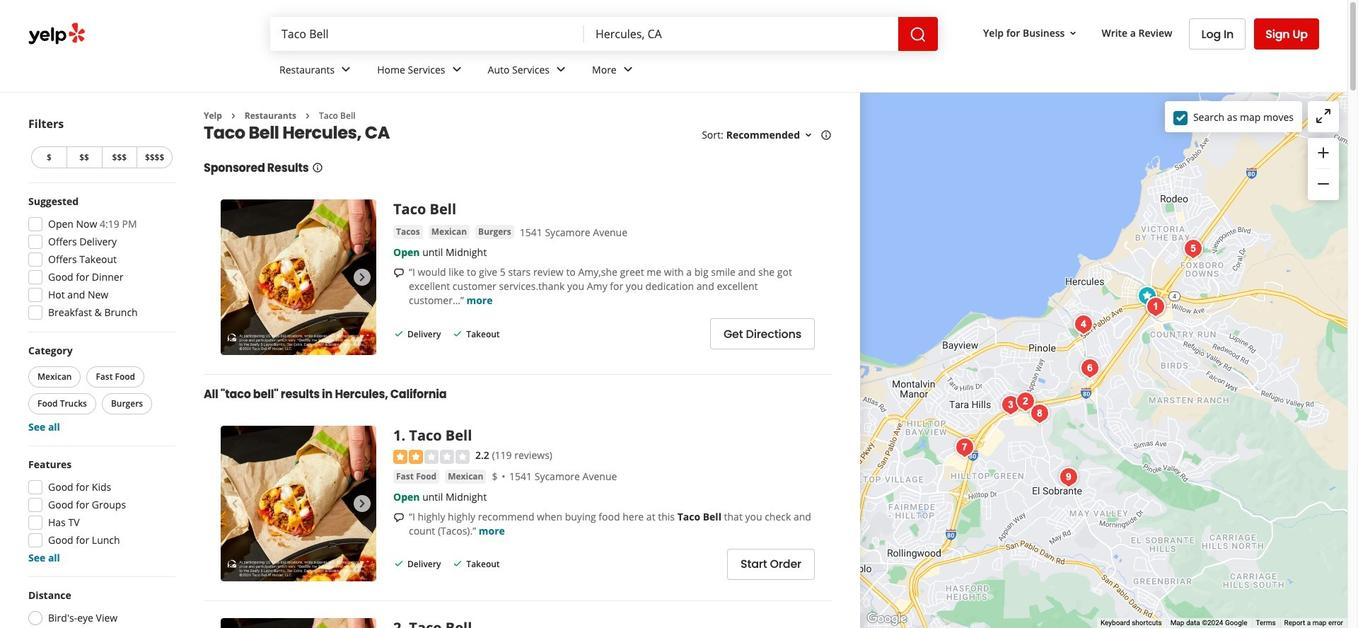 Task type: describe. For each thing, give the bounding box(es) containing it.
expand map image
[[1315, 107, 1332, 124]]

16 info v2 image
[[312, 162, 323, 174]]

sabor latino 17 image
[[1069, 310, 1098, 339]]

16 speech v2 image for next icon related to previous icon
[[393, 512, 405, 523]]

google image
[[864, 610, 911, 628]]

2 24 chevron down v2 image from the left
[[553, 61, 570, 78]]

taqueria la cocina image
[[1076, 354, 1104, 382]]

none field address, neighborhood, city, state or zip
[[584, 17, 899, 51]]

16 checkmark v2 image
[[452, 558, 464, 569]]

taqueria maria image
[[951, 433, 979, 462]]

2 24 chevron down v2 image from the left
[[620, 61, 637, 78]]

16 info v2 image
[[821, 130, 832, 141]]

los cerros mexican grill image
[[1055, 463, 1083, 491]]

16 speech v2 image for previous image next icon
[[393, 268, 405, 279]]

1 slideshow element from the top
[[221, 200, 376, 355]]

1 vertical spatial 16 chevron down v2 image
[[803, 130, 814, 141]]

2 16 chevron right v2 image from the left
[[302, 110, 313, 122]]

taqueria morena image
[[1026, 399, 1054, 428]]

2.2 star rating image
[[393, 450, 470, 464]]

address, neighborhood, city, state or zip text field
[[584, 17, 899, 51]]

search image
[[910, 26, 927, 43]]

que onda tacobar image
[[997, 391, 1025, 419]]

things to do, nail salons, plumbers text field
[[270, 17, 584, 51]]

jack in the box image
[[1133, 282, 1161, 310]]

previous image
[[226, 269, 243, 286]]



Task type: locate. For each thing, give the bounding box(es) containing it.
1 horizontal spatial 16 chevron right v2 image
[[302, 110, 313, 122]]

16 checkmark v2 image for 2nd slideshow element from the bottom of the page
[[393, 328, 405, 339]]

16 checkmark v2 image
[[393, 328, 405, 339], [452, 328, 464, 339], [393, 558, 405, 569]]

2 none field from the left
[[584, 17, 899, 51]]

next image
[[354, 269, 371, 286], [354, 496, 371, 513]]

group
[[1308, 138, 1339, 200], [24, 195, 175, 324], [25, 344, 175, 434], [24, 458, 175, 565]]

zoom out image
[[1315, 176, 1332, 193]]

next image for previous icon
[[354, 496, 371, 513]]

1 24 chevron down v2 image from the left
[[448, 61, 465, 78]]

None field
[[270, 17, 584, 51], [584, 17, 899, 51]]

1 horizontal spatial 24 chevron down v2 image
[[620, 61, 637, 78]]

1 vertical spatial slideshow element
[[221, 426, 376, 582]]

0 vertical spatial next image
[[354, 269, 371, 286]]

1 horizontal spatial 16 chevron down v2 image
[[1068, 27, 1079, 39]]

24 chevron down v2 image
[[338, 61, 355, 78], [620, 61, 637, 78]]

0 horizontal spatial 24 chevron down v2 image
[[338, 61, 355, 78]]

16 chevron right v2 image
[[228, 110, 239, 122], [302, 110, 313, 122]]

24 chevron down v2 image
[[448, 61, 465, 78], [553, 61, 570, 78]]

2 next image from the top
[[354, 496, 371, 513]]

1 16 chevron right v2 image from the left
[[228, 110, 239, 122]]

business categories element
[[268, 51, 1320, 92]]

2 16 speech v2 image from the top
[[393, 512, 405, 523]]

none field things to do, nail salons, plumbers
[[270, 17, 584, 51]]

zoom in image
[[1315, 144, 1332, 161]]

2 slideshow element from the top
[[221, 426, 376, 582]]

0 horizontal spatial 16 chevron down v2 image
[[803, 130, 814, 141]]

0 vertical spatial 16 speech v2 image
[[393, 268, 405, 279]]

16 speech v2 image
[[393, 268, 405, 279], [393, 512, 405, 523]]

1 horizontal spatial 24 chevron down v2 image
[[553, 61, 570, 78]]

16 checkmark v2 image for second slideshow element from the top
[[393, 558, 405, 569]]

0 horizontal spatial 16 chevron right v2 image
[[228, 110, 239, 122]]

mazatlán taquería image
[[1179, 235, 1207, 263]]

1 16 speech v2 image from the top
[[393, 268, 405, 279]]

0 horizontal spatial 24 chevron down v2 image
[[448, 61, 465, 78]]

0 vertical spatial 16 chevron down v2 image
[[1068, 27, 1079, 39]]

1 24 chevron down v2 image from the left
[[338, 61, 355, 78]]

1 none field from the left
[[270, 17, 584, 51]]

None search field
[[270, 17, 938, 51]]

1 vertical spatial next image
[[354, 496, 371, 513]]

1 vertical spatial 16 speech v2 image
[[393, 512, 405, 523]]

slideshow element
[[221, 200, 376, 355], [221, 426, 376, 582]]

16 chevron down v2 image
[[1068, 27, 1079, 39], [803, 130, 814, 141]]

previous image
[[226, 496, 243, 513]]

1 next image from the top
[[354, 269, 371, 286]]

map region
[[860, 93, 1348, 628]]

taco bell image
[[1142, 293, 1170, 321], [1142, 293, 1170, 321], [1011, 387, 1040, 416]]

0 vertical spatial slideshow element
[[221, 200, 376, 355]]

next image for previous image
[[354, 269, 371, 286]]

option group
[[24, 589, 175, 628]]



Task type: vqa. For each thing, say whether or not it's contained in the screenshot.
Los Cerros Mexican Grill image
yes



